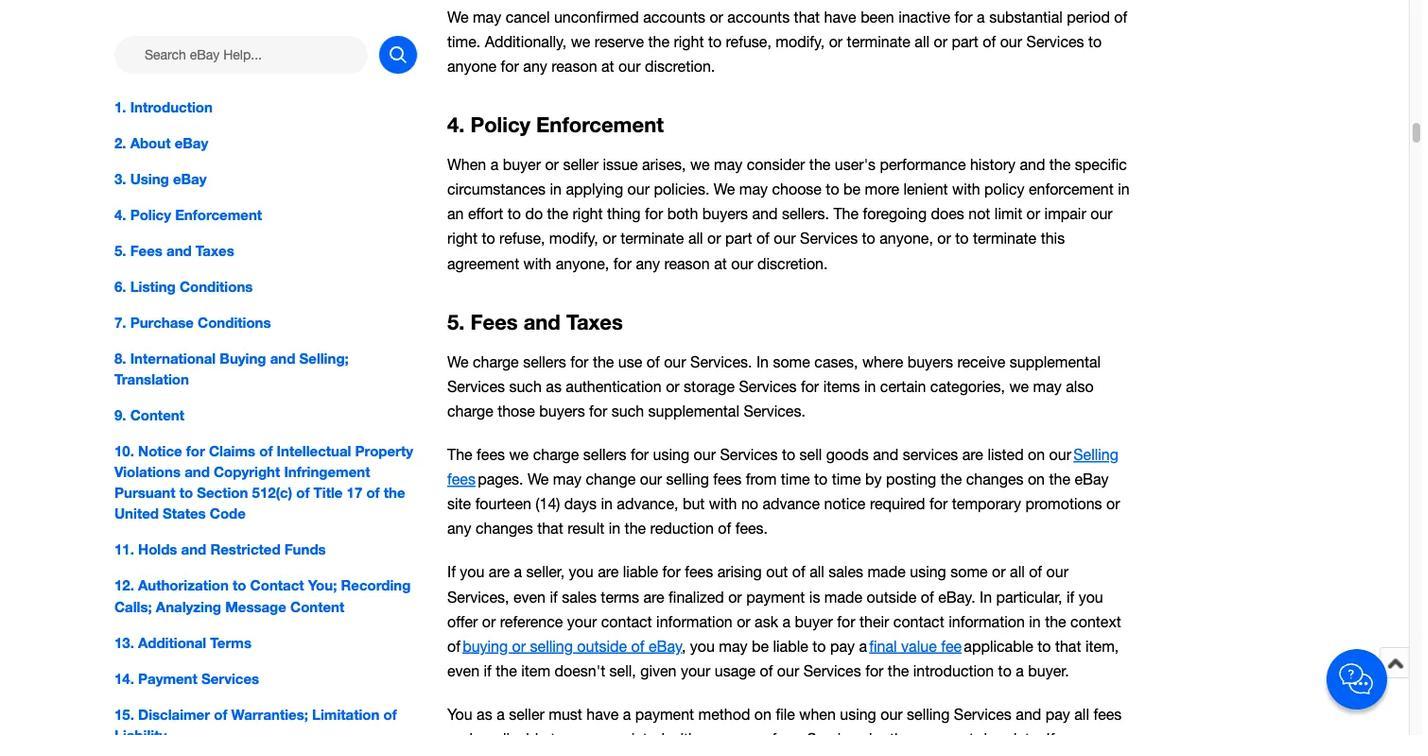 Task type: describe. For each thing, give the bounding box(es) containing it.
0 horizontal spatial changes
[[476, 520, 533, 538]]

services down "terms"
[[201, 670, 259, 688]]

outside inside if you are a seller, you are liable for fees arising out of all sales made using some or all of our services, even if sales terms are finalized or payment is made outside of ebay. in particular, if you offer or reference your contact information or ask a buyer for their contact information in the context of
[[867, 589, 917, 606]]

services up from
[[720, 446, 778, 464]]

2 horizontal spatial terminate
[[973, 230, 1037, 248]]

seller inside the when a buyer or seller issue arises, we may consider the user's performance history and the specific circumstances in applying our policies. we may choose to be more lenient with policy enforcement in an effort to do the right thing for both buyers and sellers. the foregoing does not limit or impair our right to refuse, modify, or terminate all or part of our services to anyone, or to terminate this agreement with anyone, for any reason at our discretion.
[[563, 156, 599, 174]]

of right disclaimer
[[214, 706, 227, 723]]

2 time from the left
[[832, 471, 861, 489]]

buyer inside if you are a seller, you are liable for fees arising out of all sales made using some or all of our services, even if sales terms are finalized or payment is made outside of ebay. in particular, if you offer or reference your contact information or ask a buyer for their contact information in the context of
[[795, 613, 833, 631]]

using inside you as a seller must have a payment method on file when using our selling services and pay all fees and applicable taxes associated with your use of our services by the payment due date. if you
[[840, 706, 877, 724]]

modify, inside we may cancel unconfirmed accounts or accounts that have been inactive for a substantial period of time. additionally, we reserve the right to refuse, modify, or terminate all or part of our services to anyone for any reason at our discretion.
[[776, 33, 825, 50]]

do
[[525, 205, 543, 223]]

been
[[861, 8, 895, 25]]

intellectual
[[277, 443, 351, 460]]

in left applying
[[550, 181, 562, 198]]

for down "authentication"
[[589, 403, 608, 420]]

11. holds and restricted funds
[[114, 542, 326, 559]]

in down change
[[601, 496, 613, 513]]

more
[[865, 181, 900, 198]]

not
[[969, 205, 991, 223]]

4. policy enforcement inside 'link'
[[114, 206, 262, 223]]

this
[[1041, 230, 1065, 248]]

the inside if you are a seller, you are liable for fees arising out of all sales made using some or all of our services, even if sales terms are finalized or payment is made outside of ebay. in particular, if you offer or reference your contact information or ask a buyer for their contact information in the context of
[[1045, 613, 1067, 631]]

reduction
[[650, 520, 714, 538]]

introduction
[[914, 663, 994, 680]]

2 horizontal spatial payment
[[915, 731, 974, 736]]

claims
[[209, 443, 255, 460]]

must
[[549, 706, 583, 724]]

using
[[130, 170, 169, 187]]

result
[[568, 520, 605, 538]]

9. content
[[114, 407, 184, 424]]

17
[[347, 485, 363, 502]]

of up particular,
[[1029, 564, 1042, 581]]

and down you
[[447, 731, 473, 736]]

512(c)
[[252, 485, 292, 502]]

the down final
[[888, 663, 909, 680]]

temporary
[[952, 496, 1021, 513]]

buying or selling outside of ebay , you may be liable to pay a final value fee
[[463, 638, 962, 655]]

1 horizontal spatial supplemental
[[1010, 353, 1101, 371]]

1 vertical spatial right
[[573, 205, 603, 223]]

1 horizontal spatial enforcement
[[536, 112, 664, 137]]

content inside "9. content" link
[[130, 407, 184, 424]]

services inside we may cancel unconfirmed accounts or accounts that have been inactive for a substantial period of time. additionally, we reserve the right to refuse, modify, or terminate all or part of our services to anyone for any reason at our discretion.
[[1027, 33, 1085, 50]]

site
[[447, 496, 471, 513]]

0 vertical spatial 5.
[[114, 242, 126, 259]]

time.
[[447, 33, 481, 50]]

1 horizontal spatial fees
[[471, 310, 518, 335]]

the right do
[[547, 205, 569, 223]]

12. authorization to contact you; recording calls; analyzing message content link
[[114, 576, 417, 617]]

1 horizontal spatial if
[[550, 589, 558, 606]]

the down the services
[[941, 471, 962, 489]]

reason inside the when a buyer or seller issue arises, we may consider the user's performance history and the specific circumstances in applying our policies. we may choose to be more lenient with policy enforcement in an effort to do the right thing for both buyers and sellers. the foregoing does not limit or impair our right to refuse, modify, or terminate all or part of our services to anyone, or to terminate this agreement with anyone, for any reason at our discretion.
[[664, 255, 710, 272]]

1 vertical spatial services.
[[744, 403, 806, 420]]

1 horizontal spatial sellers
[[583, 446, 627, 464]]

ebay right about
[[175, 134, 208, 151]]

may inside we charge sellers for the use of our services. in some cases, where buyers receive supplemental services such as authentication or storage services for items in certain categories, we may also charge those buyers for such supplemental services.
[[1033, 378, 1062, 396]]

of up copyright
[[259, 443, 273, 460]]

reference
[[500, 613, 563, 631]]

we inside we may cancel unconfirmed accounts or accounts that have been inactive for a substantial period of time. additionally, we reserve the right to refuse, modify, or terminate all or part of our services to anyone for any reason at our discretion.
[[447, 8, 469, 25]]

the up the promotions
[[1049, 471, 1071, 489]]

both
[[667, 205, 698, 223]]

0 vertical spatial using
[[653, 446, 690, 464]]

a right you
[[497, 706, 505, 724]]

and down choose
[[752, 205, 778, 223]]

14. payment services
[[114, 670, 259, 688]]

1. introduction
[[114, 98, 213, 115]]

in inside if you are a seller, you are liable for fees arising out of all sales made using some or all of our services, even if sales terms are finalized or payment is made outside of ebay. in particular, if you offer or reference your contact information or ask a buyer for their contact information in the context of
[[980, 589, 992, 606]]

content inside 12. authorization to contact you; recording calls; analyzing message content
[[290, 599, 345, 616]]

is
[[810, 589, 820, 606]]

restricted
[[210, 542, 280, 559]]

1 horizontal spatial changes
[[966, 471, 1024, 489]]

2 information from the left
[[949, 613, 1025, 631]]

9.
[[114, 407, 126, 424]]

of down substantial
[[983, 33, 996, 50]]

introduction
[[130, 98, 213, 115]]

15.
[[114, 706, 134, 723]]

of right out
[[792, 564, 806, 581]]

may inside pages. we may change our selling fees from time to time by posting the changes on the ebay site fourteen (14) days in advance, but with no advance notice required for temporary promotions or any changes that result in the reduction of fees.
[[553, 471, 582, 489]]

of right limitation
[[384, 706, 397, 723]]

are right terms
[[644, 589, 665, 606]]

for up change
[[631, 446, 649, 464]]

does
[[931, 205, 965, 223]]

of right 17
[[366, 485, 380, 502]]

1 vertical spatial sales
[[562, 589, 597, 606]]

that inside pages. we may change our selling fees from time to time by posting the changes on the ebay site fourteen (14) days in advance, but with no advance notice required for temporary promotions or any changes that result in the reduction of fees.
[[537, 520, 563, 538]]

receive
[[958, 353, 1006, 371]]

(14)
[[536, 496, 560, 513]]

1 horizontal spatial 5. fees and taxes
[[447, 310, 623, 335]]

2 horizontal spatial if
[[1067, 589, 1075, 606]]

6. listing conditions link
[[114, 276, 417, 297]]

the inside the when a buyer or seller issue arises, we may consider the user's performance history and the specific circumstances in applying our policies. we may choose to be more lenient with policy enforcement in an effort to do the right thing for both buyers and sellers. the foregoing does not limit or impair our right to refuse, modify, or terminate all or part of our services to anyone, or to terminate this agreement with anyone, for any reason at our discretion.
[[834, 205, 859, 223]]

history
[[970, 156, 1016, 174]]

to inside pages. we may change our selling fees from time to time by posting the changes on the ebay site fourteen (14) days in advance, but with no advance notice required for temporary promotions or any changes that result in the reduction of fees.
[[814, 471, 828, 489]]

services down when in the bottom right of the page
[[807, 731, 865, 736]]

and up 'those'
[[524, 310, 561, 335]]

0 horizontal spatial anyone,
[[556, 255, 609, 272]]

0 vertical spatial charge
[[473, 353, 519, 371]]

we up pages.
[[509, 446, 529, 464]]

in inside we charge sellers for the use of our services. in some cases, where buyers receive supplemental services such as authentication or storage services for items in certain categories, we may also charge those buyers for such supplemental services.
[[757, 353, 769, 371]]

as inside we charge sellers for the use of our services. in some cases, where buyers receive supplemental services such as authentication or storage services for items in certain categories, we may also charge those buyers for such supplemental services.
[[546, 378, 562, 396]]

may inside we may cancel unconfirmed accounts or accounts that have been inactive for a substantial period of time. additionally, we reserve the right to refuse, modify, or terminate all or part of our services to anyone for any reason at our discretion.
[[473, 8, 501, 25]]

services inside the when a buyer or seller issue arises, we may consider the user's performance history and the specific circumstances in applying our policies. we may choose to be more lenient with policy enforcement in an effort to do the right thing for both buyers and sellers. the foregoing does not limit or impair our right to refuse, modify, or terminate all or part of our services to anyone, or to terminate this agreement with anyone, for any reason at our discretion.
[[800, 230, 858, 248]]

Search eBay Help... text field
[[114, 36, 368, 74]]

agreement
[[447, 255, 519, 272]]

any inside the when a buyer or seller issue arises, we may consider the user's performance history and the specific circumstances in applying our policies. we may choose to be more lenient with policy enforcement in an effort to do the right thing for both buyers and sellers. the foregoing does not limit or impair our right to refuse, modify, or terminate all or part of our services to anyone, or to terminate this agreement with anyone, for any reason at our discretion.
[[636, 255, 660, 272]]

seller inside you as a seller must have a payment method on file when using our selling services and pay all fees and applicable taxes associated with your use of our services by the payment due date. if you
[[509, 706, 545, 724]]

usage
[[715, 663, 756, 680]]

1 contact from the left
[[601, 613, 652, 631]]

that inside applicable to that item, even if the item doesn't sell, given your usage of our services for the introduction to a buyer.
[[1056, 638, 1082, 655]]

fourteen
[[475, 496, 531, 513]]

the up choose
[[810, 156, 831, 174]]

of inside applicable to that item, even if the item doesn't sell, given your usage of our services for the introduction to a buyer.
[[760, 663, 773, 680]]

selling;
[[299, 350, 349, 367]]

may up usage
[[719, 638, 748, 655]]

some inside we charge sellers for the use of our services. in some cases, where buyers receive supplemental services such as authentication or storage services for items in certain categories, we may also charge those buyers for such supplemental services.
[[773, 353, 810, 371]]

some inside if you are a seller, you are liable for fees arising out of all sales made using some or all of our services, even if sales terms are finalized or payment is made outside of ebay. in particular, if you offer or reference your contact information or ask a buyer for their contact information in the context of
[[951, 564, 988, 581]]

2 vertical spatial right
[[447, 230, 478, 248]]

you right ,
[[690, 638, 715, 655]]

0 horizontal spatial supplemental
[[649, 403, 740, 420]]

on inside you as a seller must have a payment method on file when using our selling services and pay all fees and applicable taxes associated with your use of our services by the payment due date. if you
[[755, 706, 772, 724]]

1 horizontal spatial such
[[612, 403, 644, 420]]

1 horizontal spatial liable
[[773, 638, 809, 655]]

associated
[[591, 731, 665, 736]]

a left seller,
[[514, 564, 522, 581]]

limit
[[995, 205, 1023, 223]]

buyer.
[[1028, 663, 1069, 680]]

modify, inside the when a buyer or seller issue arises, we may consider the user's performance history and the specific circumstances in applying our policies. we may choose to be more lenient with policy enforcement in an effort to do the right thing for both buyers and sellers. the foregoing does not limit or impair our right to refuse, modify, or terminate all or part of our services to anyone, or to terminate this agreement with anyone, for any reason at our discretion.
[[549, 230, 599, 248]]

policy
[[985, 181, 1025, 198]]

of right period in the top right of the page
[[1115, 8, 1128, 25]]

or inside pages. we may change our selling fees from time to time by posting the changes on the ebay site fourteen (14) days in advance, but with no advance notice required for temporary promotions or any changes that result in the reduction of fees.
[[1107, 496, 1120, 513]]

of inside you as a seller must have a payment method on file when using our selling services and pay all fees and applicable taxes associated with your use of our services by the payment due date. if you
[[764, 731, 777, 736]]

fees up pages.
[[477, 446, 505, 464]]

pursuant
[[114, 485, 175, 502]]

days
[[565, 496, 597, 513]]

calls;
[[114, 599, 152, 616]]

services right storage
[[739, 378, 797, 396]]

all inside the when a buyer or seller issue arises, we may consider the user's performance history and the specific circumstances in applying our policies. we may choose to be more lenient with policy enforcement in an effort to do the right thing for both buyers and sellers. the foregoing does not limit or impair our right to refuse, modify, or terminate all or part of our services to anyone, or to terminate this agreement with anyone, for any reason at our discretion.
[[688, 230, 703, 248]]

0 horizontal spatial terminate
[[621, 230, 684, 248]]

in down specific
[[1118, 181, 1130, 198]]

notice
[[824, 496, 866, 513]]

a inside we may cancel unconfirmed accounts or accounts that have been inactive for a substantial period of time. additionally, we reserve the right to refuse, modify, or terminate all or part of our services to anyone for any reason at our discretion.
[[977, 8, 985, 25]]

message
[[225, 599, 286, 616]]

1 vertical spatial payment
[[635, 706, 694, 724]]

of left the ebay.
[[921, 589, 934, 606]]

0 vertical spatial sales
[[829, 564, 864, 581]]

at inside we may cancel unconfirmed accounts or accounts that have been inactive for a substantial period of time. additionally, we reserve the right to refuse, modify, or terminate all or part of our services to anyone for any reason at our discretion.
[[602, 57, 614, 75]]

authentication
[[566, 378, 662, 396]]

violations
[[114, 464, 181, 481]]

discretion. inside we may cancel unconfirmed accounts or accounts that have been inactive for a substantial period of time. additionally, we reserve the right to refuse, modify, or terminate all or part of our services to anyone for any reason at our discretion.
[[645, 57, 715, 75]]

from
[[746, 471, 777, 489]]

ebay right using
[[173, 170, 207, 187]]

value
[[901, 638, 937, 655]]

anyone
[[447, 57, 497, 75]]

1 vertical spatial charge
[[447, 403, 494, 420]]

1 vertical spatial selling
[[530, 638, 573, 655]]

period
[[1067, 8, 1110, 25]]

effort
[[468, 205, 503, 223]]

are left listed
[[963, 446, 984, 464]]

a right ask at bottom right
[[783, 613, 791, 631]]

1 accounts from the left
[[643, 8, 706, 25]]

payment
[[138, 670, 197, 688]]

even inside if you are a seller, you are liable for fees arising out of all sales made using some or all of our services, even if sales terms are finalized or payment is made outside of ebay. in particular, if you offer or reference your contact information or ask a buyer for their contact information in the context of
[[514, 589, 546, 606]]

a left final
[[859, 638, 867, 655]]

applicable inside applicable to that item, even if the item doesn't sell, given your usage of our services for the introduction to a buyer.
[[964, 638, 1034, 655]]

for left their
[[837, 613, 856, 631]]

and up the date.
[[1016, 706, 1042, 724]]

1 information from the left
[[657, 613, 733, 631]]

of down offer
[[447, 638, 461, 655]]

services up "due"
[[954, 706, 1012, 724]]

0 horizontal spatial pay
[[830, 638, 855, 655]]

with down do
[[524, 255, 552, 272]]

change
[[586, 471, 636, 489]]

to inside 12. authorization to contact you; recording calls; analyzing message content
[[233, 578, 246, 595]]

use inside you as a seller must have a payment method on file when using our selling services and pay all fees and applicable taxes associated with your use of our services by the payment due date. if you
[[735, 731, 759, 736]]

refuse, inside the when a buyer or seller issue arises, we may consider the user's performance history and the specific circumstances in applying our policies. we may choose to be more lenient with policy enforcement in an effort to do the right thing for both buyers and sellers. the foregoing does not limit or impair our right to refuse, modify, or terminate all or part of our services to anyone, or to terminate this agreement with anyone, for any reason at our discretion.
[[500, 230, 545, 248]]

0 horizontal spatial outside
[[577, 638, 627, 655]]

funds
[[284, 542, 326, 559]]

the inside we may cancel unconfirmed accounts or accounts that have been inactive for a substantial period of time. additionally, we reserve the right to refuse, modify, or terminate all or part of our services to anyone for any reason at our discretion.
[[648, 33, 670, 50]]

taxes
[[551, 731, 587, 736]]

for down additionally,
[[501, 57, 519, 75]]

when a buyer or seller issue arises, we may consider the user's performance history and the specific circumstances in applying our policies. we may choose to be more lenient with policy enforcement in an effort to do the right thing for both buyers and sellers. the foregoing does not limit or impair our right to refuse, modify, or terminate all or part of our services to anyone, or to terminate this agreement with anyone, for any reason at our discretion.
[[447, 156, 1130, 272]]

liable inside if you are a seller, you are liable for fees arising out of all sales made using some or all of our services, even if sales terms are finalized or payment is made outside of ebay. in particular, if you offer or reference your contact information or ask a buyer for their contact information in the context of
[[623, 564, 658, 581]]

ebay up the 'given' in the left bottom of the page
[[649, 638, 682, 655]]

arises,
[[642, 156, 686, 174]]

buying
[[463, 638, 508, 655]]

of left title
[[296, 485, 310, 502]]

user's
[[835, 156, 876, 174]]

fee
[[941, 638, 962, 655]]

2 accounts from the left
[[728, 8, 790, 25]]

conditions for 6. listing conditions
[[180, 278, 253, 295]]

9. content link
[[114, 405, 417, 426]]

8. international buying and selling; translation
[[114, 350, 349, 388]]

or inside we charge sellers for the use of our services. in some cases, where buyers receive supplemental services such as authentication or storage services for items in certain categories, we may also charge those buyers for such supplemental services.
[[666, 378, 680, 396]]

0 vertical spatial such
[[509, 378, 542, 396]]

0 vertical spatial taxes
[[196, 242, 234, 259]]

15. disclaimer of warranties; limitation of liability link
[[114, 705, 417, 736]]

you right seller,
[[569, 564, 594, 581]]

a up associated at bottom
[[623, 706, 631, 724]]

for right inactive
[[955, 8, 973, 25]]

translation
[[114, 371, 189, 388]]

0 vertical spatial made
[[868, 564, 906, 581]]

for left items
[[801, 378, 819, 396]]

0 vertical spatial anyone,
[[880, 230, 933, 248]]

for inside applicable to that item, even if the item doesn't sell, given your usage of our services for the introduction to a buyer.
[[866, 663, 884, 680]]

enforcement
[[1029, 181, 1114, 198]]

in right the result
[[609, 520, 621, 538]]

for left both
[[645, 205, 663, 223]]

using inside if you are a seller, you are liable for fees arising out of all sales made using some or all of our services, even if sales terms are finalized or payment is made outside of ebay. in particular, if you offer or reference your contact information or ask a buyer for their contact information in the context of
[[910, 564, 947, 581]]

and up posting
[[873, 446, 899, 464]]

sell,
[[610, 663, 636, 680]]

warranties;
[[231, 706, 308, 723]]

are up 'services,'
[[489, 564, 510, 581]]

if inside you as a seller must have a payment method on file when using our selling services and pay all fees and applicable taxes associated with your use of our services by the payment due date. if you
[[1047, 731, 1055, 736]]

all up is
[[810, 564, 825, 581]]

with up not
[[953, 181, 981, 198]]

the up enforcement
[[1050, 156, 1071, 174]]

our inside if you are a seller, you are liable for fees arising out of all sales made using some or all of our services, even if sales terms are finalized or payment is made outside of ebay. in particular, if you offer or reference your contact information or ask a buyer for their contact information in the context of
[[1047, 564, 1069, 581]]

0 horizontal spatial 5. fees and taxes
[[114, 242, 234, 259]]

selling inside pages. we may change our selling fees from time to time by posting the changes on the ebay site fourteen (14) days in advance, but with no advance notice required for temporary promotions or any changes that result in the reduction of fees.
[[666, 471, 709, 489]]

discretion. inside the when a buyer or seller issue arises, we may consider the user's performance history and the specific circumstances in applying our policies. we may choose to be more lenient with policy enforcement in an effort to do the right thing for both buyers and sellers. the foregoing does not limit or impair our right to refuse, modify, or terminate all or part of our services to anyone, or to terminate this agreement with anyone, for any reason at our discretion.
[[758, 255, 828, 272]]

title
[[314, 485, 343, 502]]

for up "authentication"
[[571, 353, 589, 371]]

a inside the when a buyer or seller issue arises, we may consider the user's performance history and the specific circumstances in applying our policies. we may choose to be more lenient with policy enforcement in an effort to do the right thing for both buyers and sellers. the foregoing does not limit or impair our right to refuse, modify, or terminate all or part of our services to anyone, or to terminate this agreement with anyone, for any reason at our discretion.
[[491, 156, 499, 174]]

consider
[[747, 156, 805, 174]]

of inside the when a buyer or seller issue arises, we may consider the user's performance history and the specific circumstances in applying our policies. we may choose to be more lenient with policy enforcement in an effort to do the right thing for both buyers and sellers. the foregoing does not limit or impair our right to refuse, modify, or terminate all or part of our services to anyone, or to terminate this agreement with anyone, for any reason at our discretion.
[[757, 230, 770, 248]]

of up sell,
[[631, 638, 645, 655]]

applying
[[566, 181, 623, 198]]

for down the thing
[[614, 255, 632, 272]]

payment inside if you are a seller, you are liable for fees arising out of all sales made using some or all of our services, even if sales terms are finalized or payment is made outside of ebay. in particular, if you offer or reference your contact information or ask a buyer for their contact information in the context of
[[746, 589, 805, 606]]

buyers inside the when a buyer or seller issue arises, we may consider the user's performance history and the specific circumstances in applying our policies. we may choose to be more lenient with policy enforcement in an effort to do the right thing for both buyers and sellers. the foregoing does not limit or impair our right to refuse, modify, or terminate all or part of our services to anyone, or to terminate this agreement with anyone, for any reason at our discretion.
[[703, 205, 748, 223]]

0 vertical spatial fees
[[130, 242, 163, 259]]

and inside 8. international buying and selling; translation
[[270, 350, 295, 367]]

by inside you as a seller must have a payment method on file when using our selling services and pay all fees and applicable taxes associated with your use of our services by the payment due date. if you
[[869, 731, 886, 736]]

file
[[776, 706, 795, 724]]

your inside you as a seller must have a payment method on file when using our selling services and pay all fees and applicable taxes associated with your use of our services by the payment due date. if you
[[701, 731, 731, 736]]

and right holds
[[181, 542, 206, 559]]

1 horizontal spatial 5.
[[447, 310, 465, 335]]

final
[[870, 638, 897, 655]]

the left item
[[496, 663, 517, 680]]

for inside "10. notice for claims of intellectual property violations and copyright infringement pursuant to section 512(c) of title 17 of the united states code"
[[186, 443, 205, 460]]

for up finalized
[[663, 564, 681, 581]]

1 vertical spatial be
[[752, 638, 769, 655]]

the down the advance,
[[625, 520, 646, 538]]

our inside we charge sellers for the use of our services. in some cases, where buyers receive supplemental services such as authentication or storage services for items in certain categories, we may also charge those buyers for such supplemental services.
[[664, 353, 686, 371]]

1 horizontal spatial policy
[[471, 112, 531, 137]]

0 vertical spatial services.
[[691, 353, 752, 371]]

refuse, inside we may cancel unconfirmed accounts or accounts that have been inactive for a substantial period of time. additionally, we reserve the right to refuse, modify, or terminate all or part of our services to anyone for any reason at our discretion.
[[726, 33, 772, 50]]



Task type: vqa. For each thing, say whether or not it's contained in the screenshot.
the bottom the is
no



Task type: locate. For each thing, give the bounding box(es) containing it.
fees up listing on the left top
[[130, 242, 163, 259]]

some left cases,
[[773, 353, 810, 371]]

accounts
[[643, 8, 706, 25], [728, 8, 790, 25]]

0 vertical spatial even
[[514, 589, 546, 606]]

0 horizontal spatial selling
[[530, 638, 573, 655]]

as right you
[[477, 706, 493, 724]]

2.
[[114, 134, 126, 151]]

that inside we may cancel unconfirmed accounts or accounts that have been inactive for a substantial period of time. additionally, we reserve the right to refuse, modify, or terminate all or part of our services to anyone for any reason at our discretion.
[[794, 8, 820, 25]]

charge
[[473, 353, 519, 371], [447, 403, 494, 420], [533, 446, 579, 464]]

any inside we may cancel unconfirmed accounts or accounts that have been inactive for a substantial period of time. additionally, we reserve the right to refuse, modify, or terminate all or part of our services to anyone for any reason at our discretion.
[[523, 57, 547, 75]]

2 vertical spatial charge
[[533, 446, 579, 464]]

buyer down is
[[795, 613, 833, 631]]

1 vertical spatial policy
[[130, 206, 171, 223]]

storage
[[684, 378, 735, 396]]

services inside applicable to that item, even if the item doesn't sell, given your usage of our services for the introduction to a buyer.
[[804, 663, 861, 680]]

0 horizontal spatial the
[[447, 446, 473, 464]]

terminate down limit
[[973, 230, 1037, 248]]

1 vertical spatial some
[[951, 564, 988, 581]]

any inside pages. we may change our selling fees from time to time by posting the changes on the ebay site fourteen (14) days in advance, but with no advance notice required for temporary promotions or any changes that result in the reduction of fees.
[[447, 520, 472, 538]]

in down where
[[864, 378, 876, 396]]

information down finalized
[[657, 613, 733, 631]]

at inside the when a buyer or seller issue arises, we may consider the user's performance history and the specific circumstances in applying our policies. we may choose to be more lenient with policy enforcement in an effort to do the right thing for both buyers and sellers. the foregoing does not limit or impair our right to refuse, modify, or terminate all or part of our services to anyone, or to terminate this agreement with anyone, for any reason at our discretion.
[[714, 255, 727, 272]]

due
[[979, 731, 1004, 736]]

13. additional terms link
[[114, 633, 417, 653]]

right inside we may cancel unconfirmed accounts or accounts that have been inactive for a substantial period of time. additionally, we reserve the right to refuse, modify, or terminate all or part of our services to anyone for any reason at our discretion.
[[674, 33, 704, 50]]

applicable inside you as a seller must have a payment method on file when using our selling services and pay all fees and applicable taxes associated with your use of our services by the payment due date. if you
[[477, 731, 547, 736]]

fees down item,
[[1094, 706, 1122, 724]]

use inside we charge sellers for the use of our services. in some cases, where buyers receive supplemental services such as authentication or storage services for items in certain categories, we may also charge those buyers for such supplemental services.
[[618, 353, 643, 371]]

the fees we charge sellers for using our services to sell goods and services are listed on our
[[447, 446, 1074, 464]]

1 horizontal spatial use
[[735, 731, 759, 736]]

1 horizontal spatial applicable
[[964, 638, 1034, 655]]

have inside you as a seller must have a payment method on file when using our selling services and pay all fees and applicable taxes associated with your use of our services by the payment due date. if you
[[587, 706, 619, 724]]

all up particular,
[[1010, 564, 1025, 581]]

1 horizontal spatial buyers
[[703, 205, 748, 223]]

in inside we charge sellers for the use of our services. in some cases, where buyers receive supplemental services such as authentication or storage services for items in certain categories, we may also charge those buyers for such supplemental services.
[[864, 378, 876, 396]]

even up reference on the left bottom
[[514, 589, 546, 606]]

and up 6. listing conditions
[[166, 242, 192, 259]]

0 vertical spatial conditions
[[180, 278, 253, 295]]

may left consider at the right top of page
[[714, 156, 743, 174]]

1 horizontal spatial sales
[[829, 564, 864, 581]]

any
[[523, 57, 547, 75], [636, 255, 660, 272], [447, 520, 472, 538]]

if inside if you are a seller, you are liable for fees arising out of all sales made using some or all of our services, even if sales terms are finalized or payment is made outside of ebay. in particular, if you offer or reference your contact information or ask a buyer for their contact information in the context of
[[447, 564, 456, 581]]

buyer up circumstances
[[503, 156, 541, 174]]

1 horizontal spatial content
[[290, 599, 345, 616]]

if inside applicable to that item, even if the item doesn't sell, given your usage of our services for the introduction to a buyer.
[[484, 663, 492, 680]]

of inside we charge sellers for the use of our services. in some cases, where buyers receive supplemental services such as authentication or storage services for items in certain categories, we may also charge those buyers for such supplemental services.
[[647, 353, 660, 371]]

and up policy
[[1020, 156, 1046, 174]]

a inside applicable to that item, even if the item doesn't sell, given your usage of our services for the introduction to a buyer.
[[1016, 663, 1024, 680]]

1 vertical spatial as
[[477, 706, 493, 724]]

listing
[[130, 278, 176, 295]]

pay
[[830, 638, 855, 655], [1046, 706, 1071, 724]]

you up context
[[1079, 589, 1104, 606]]

1 horizontal spatial terminate
[[847, 33, 911, 50]]

the
[[648, 33, 670, 50], [810, 156, 831, 174], [1050, 156, 1071, 174], [547, 205, 569, 223], [593, 353, 614, 371], [941, 471, 962, 489], [1049, 471, 1071, 489], [384, 485, 405, 502], [625, 520, 646, 538], [1045, 613, 1067, 631], [496, 663, 517, 680], [888, 663, 909, 680], [890, 731, 911, 736]]

1 vertical spatial your
[[681, 663, 711, 680]]

we inside the when a buyer or seller issue arises, we may consider the user's performance history and the specific circumstances in applying our policies. we may choose to be more lenient with policy enforcement in an effort to do the right thing for both buyers and sellers. the foregoing does not limit or impair our right to refuse, modify, or terminate all or part of our services to anyone, or to terminate this agreement with anyone, for any reason at our discretion.
[[690, 156, 710, 174]]

1 vertical spatial seller
[[509, 706, 545, 724]]

0 horizontal spatial 4.
[[114, 206, 126, 223]]

1 horizontal spatial any
[[523, 57, 547, 75]]

part inside the when a buyer or seller issue arises, we may consider the user's performance history and the specific circumstances in applying our policies. we may choose to be more lenient with policy enforcement in an effort to do the right thing for both buyers and sellers. the foregoing does not limit or impair our right to refuse, modify, or terminate all or part of our services to anyone, or to terminate this agreement with anyone, for any reason at our discretion.
[[725, 230, 752, 248]]

finalized
[[669, 589, 724, 606]]

0 vertical spatial 4. policy enforcement
[[447, 112, 664, 137]]

at
[[602, 57, 614, 75], [714, 255, 727, 272]]

1 vertical spatial buyer
[[795, 613, 833, 631]]

0 vertical spatial changes
[[966, 471, 1024, 489]]

content down you;
[[290, 599, 345, 616]]

services up 'those'
[[447, 378, 505, 396]]

and inside "10. notice for claims of intellectual property violations and copyright infringement pursuant to section 512(c) of title 17 of the united states code"
[[185, 464, 210, 481]]

fees up no
[[714, 471, 742, 489]]

the right 17
[[384, 485, 405, 502]]

the down particular,
[[1045, 613, 1067, 631]]

1 vertical spatial at
[[714, 255, 727, 272]]

such up 'those'
[[509, 378, 542, 396]]

0 horizontal spatial as
[[477, 706, 493, 724]]

policies.
[[654, 181, 710, 198]]

united
[[114, 506, 159, 523]]

supplemental up also
[[1010, 353, 1101, 371]]

selling
[[666, 471, 709, 489], [530, 638, 573, 655], [907, 706, 950, 724]]

1 horizontal spatial seller
[[563, 156, 599, 174]]

if down seller,
[[550, 589, 558, 606]]

1 vertical spatial fees
[[471, 310, 518, 335]]

on inside pages. we may change our selling fees from time to time by posting the changes on the ebay site fourteen (14) days in advance, but with no advance notice required for temporary promotions or any changes that result in the reduction of fees.
[[1028, 471, 1045, 489]]

0 vertical spatial enforcement
[[536, 112, 664, 137]]

1 vertical spatial modify,
[[549, 230, 599, 248]]

fees inside pages. we may change our selling fees from time to time by posting the changes on the ebay site fourteen (14) days in advance, but with no advance notice required for temporary promotions or any changes that result in the reduction of fees.
[[714, 471, 742, 489]]

item
[[521, 663, 551, 680]]

may down consider at the right top of page
[[739, 181, 768, 198]]

1 horizontal spatial right
[[573, 205, 603, 223]]

purchase
[[130, 314, 194, 331]]

are up terms
[[598, 564, 619, 581]]

date.
[[1008, 731, 1042, 736]]

of inside pages. we may change our selling fees from time to time by posting the changes on the ebay site fourteen (14) days in advance, but with no advance notice required for temporary promotions or any changes that result in the reduction of fees.
[[718, 520, 731, 538]]

1 vertical spatial such
[[612, 403, 644, 420]]

your
[[567, 613, 597, 631], [681, 663, 711, 680], [701, 731, 731, 736]]

you
[[447, 706, 473, 724]]

selling up but
[[666, 471, 709, 489]]

12.
[[114, 578, 134, 595]]

on right listed
[[1028, 446, 1045, 464]]

1 horizontal spatial accounts
[[728, 8, 790, 25]]

using right when in the bottom right of the page
[[840, 706, 877, 724]]

1 horizontal spatial taxes
[[567, 310, 623, 335]]

4. up when
[[447, 112, 465, 137]]

1 horizontal spatial made
[[868, 564, 906, 581]]

in right the ebay.
[[980, 589, 992, 606]]

0 vertical spatial on
[[1028, 446, 1045, 464]]

2 vertical spatial using
[[840, 706, 877, 724]]

0 horizontal spatial discretion.
[[645, 57, 715, 75]]

conditions up 7. purchase conditions
[[180, 278, 253, 295]]

selling
[[1074, 446, 1119, 464]]

goods
[[826, 446, 869, 464]]

enforcement up issue
[[536, 112, 664, 137]]

14.
[[114, 670, 134, 688]]

1 horizontal spatial be
[[844, 181, 861, 198]]

0 vertical spatial sellers
[[523, 353, 566, 371]]

applicable
[[964, 638, 1034, 655], [477, 731, 547, 736]]

modify,
[[776, 33, 825, 50], [549, 230, 599, 248]]

2 vertical spatial buyers
[[539, 403, 585, 420]]

even inside applicable to that item, even if the item doesn't sell, given your usage of our services for the introduction to a buyer.
[[447, 663, 480, 680]]

1 horizontal spatial reason
[[664, 255, 710, 272]]

for right notice
[[186, 443, 205, 460]]

0 horizontal spatial information
[[657, 613, 733, 631]]

outside up sell,
[[577, 638, 627, 655]]

15. disclaimer of warranties; limitation of liability
[[114, 706, 397, 736]]

0 horizontal spatial made
[[825, 589, 863, 606]]

conditions for 7. purchase conditions
[[198, 314, 271, 331]]

our inside applicable to that item, even if the item doesn't sell, given your usage of our services for the introduction to a buyer.
[[777, 663, 799, 680]]

advance
[[763, 496, 820, 513]]

we up policies.
[[690, 156, 710, 174]]

we inside we may cancel unconfirmed accounts or accounts that have been inactive for a substantial period of time. additionally, we reserve the right to refuse, modify, or terminate all or part of our services to anyone for any reason at our discretion.
[[571, 33, 591, 50]]

1 horizontal spatial pay
[[1046, 706, 1071, 724]]

8.
[[114, 350, 126, 367]]

buyer inside the when a buyer or seller issue arises, we may consider the user's performance history and the specific circumstances in applying our policies. we may choose to be more lenient with policy enforcement in an effort to do the right thing for both buyers and sellers. the foregoing does not limit or impair our right to refuse, modify, or terminate all or part of our services to anyone, or to terminate this agreement with anyone, for any reason at our discretion.
[[503, 156, 541, 174]]

additional
[[138, 634, 206, 652]]

terms
[[210, 634, 252, 652]]

use down method
[[735, 731, 759, 736]]

thing
[[607, 205, 641, 223]]

terminate inside we may cancel unconfirmed accounts or accounts that have been inactive for a substantial period of time. additionally, we reserve the right to refuse, modify, or terminate all or part of our services to anyone for any reason at our discretion.
[[847, 33, 911, 50]]

1 vertical spatial using
[[910, 564, 947, 581]]

limitation
[[312, 706, 380, 723]]

all inside you as a seller must have a payment method on file when using our selling services and pay all fees and applicable taxes associated with your use of our services by the payment due date. if you
[[1075, 706, 1090, 724]]

for down posting
[[930, 496, 948, 513]]

3. using ebay
[[114, 170, 207, 187]]

0 vertical spatial if
[[447, 564, 456, 581]]

1 vertical spatial 4.
[[114, 206, 126, 223]]

1 horizontal spatial in
[[980, 589, 992, 606]]

reason
[[552, 57, 597, 75], [664, 255, 710, 272]]

your up buying or selling outside of ebay link at the bottom
[[567, 613, 597, 631]]

by inside pages. we may change our selling fees from time to time by posting the changes on the ebay site fourteen (14) days in advance, but with no advance notice required for temporary promotions or any changes that result in the reduction of fees.
[[865, 471, 882, 489]]

may up days
[[553, 471, 582, 489]]

for down final
[[866, 663, 884, 680]]

1 horizontal spatial discretion.
[[758, 255, 828, 272]]

have up associated at bottom
[[587, 706, 619, 724]]

1 vertical spatial 5.
[[447, 310, 465, 335]]

1 vertical spatial made
[[825, 589, 863, 606]]

5.
[[114, 242, 126, 259], [447, 310, 465, 335]]

0 horizontal spatial that
[[537, 520, 563, 538]]

2 horizontal spatial any
[[636, 255, 660, 272]]

1 vertical spatial 4. policy enforcement
[[114, 206, 262, 223]]

1 horizontal spatial 4.
[[447, 112, 465, 137]]

contact up value
[[894, 613, 945, 631]]

4. policy enforcement up applying
[[447, 112, 664, 137]]

4. inside 'link'
[[114, 206, 126, 223]]

by up required
[[865, 471, 882, 489]]

with inside you as a seller must have a payment method on file when using our selling services and pay all fees and applicable taxes associated with your use of our services by the payment due date. if you
[[669, 731, 697, 736]]

final value fee link
[[870, 638, 962, 655]]

0 vertical spatial modify,
[[776, 33, 825, 50]]

1 vertical spatial by
[[869, 731, 886, 736]]

selling down introduction
[[907, 706, 950, 724]]

0 vertical spatial have
[[824, 8, 857, 25]]

0 horizontal spatial reason
[[552, 57, 597, 75]]

1 vertical spatial any
[[636, 255, 660, 272]]

4. policy enforcement link
[[114, 204, 417, 225]]

a
[[977, 8, 985, 25], [491, 156, 499, 174], [514, 564, 522, 581], [783, 613, 791, 631], [859, 638, 867, 655], [1016, 663, 1024, 680], [497, 706, 505, 724], [623, 706, 631, 724]]

we inside we charge sellers for the use of our services. in some cases, where buyers receive supplemental services such as authentication or storage services for items in certain categories, we may also charge those buyers for such supplemental services.
[[447, 353, 469, 371]]

the right reserve
[[648, 33, 670, 50]]

of right usage
[[760, 663, 773, 680]]

our inside pages. we may change our selling fees from time to time by posting the changes on the ebay site fourteen (14) days in advance, but with no advance notice required for temporary promotions or any changes that result in the reduction of fees.
[[640, 471, 662, 489]]

0 vertical spatial selling
[[666, 471, 709, 489]]

enforcement inside 'link'
[[175, 206, 262, 223]]

2 vertical spatial selling
[[907, 706, 950, 724]]

have
[[824, 8, 857, 25], [587, 706, 619, 724]]

you;
[[308, 578, 337, 595]]

pages. we may change our selling fees from time to time by posting the changes on the ebay site fourteen (14) days in advance, but with no advance notice required for temporary promotions or any changes that result in the reduction of fees.
[[447, 471, 1120, 538]]

pay down buyer.
[[1046, 706, 1071, 724]]

5. down agreement at the top
[[447, 310, 465, 335]]

buying or selling outside of ebay link
[[463, 638, 682, 655]]

4.
[[447, 112, 465, 137], [114, 206, 126, 223]]

use up "authentication"
[[618, 353, 643, 371]]

specific
[[1075, 156, 1127, 174]]

when
[[447, 156, 486, 174]]

12. authorization to contact you; recording calls; analyzing message content
[[114, 578, 411, 616]]

0 horizontal spatial 4. policy enforcement
[[114, 206, 262, 223]]

0 horizontal spatial be
[[752, 638, 769, 655]]

section
[[197, 485, 248, 502]]

offer
[[447, 613, 478, 631]]

terminate down 'been'
[[847, 33, 911, 50]]

4. down 3.
[[114, 206, 126, 223]]

in inside if you are a seller, you are liable for fees arising out of all sales made using some or all of our services, even if sales terms are finalized or payment is made outside of ebay. in particular, if you offer or reference your contact information or ask a buyer for their contact information in the context of
[[1029, 613, 1041, 631]]

reason inside we may cancel unconfirmed accounts or accounts that have been inactive for a substantial period of time. additionally, we reserve the right to refuse, modify, or terminate all or part of our services to anyone for any reason at our discretion.
[[552, 57, 597, 75]]

your inside applicable to that item, even if the item doesn't sell, given your usage of our services for the introduction to a buyer.
[[681, 663, 711, 680]]

1 horizontal spatial modify,
[[776, 33, 825, 50]]

an
[[447, 205, 464, 223]]

that down (14)
[[537, 520, 563, 538]]

your inside if you are a seller, you are liable for fees arising out of all sales made using some or all of our services, even if sales terms are finalized or payment is made outside of ebay. in particular, if you offer or reference your contact information or ask a buyer for their contact information in the context of
[[567, 613, 597, 631]]

of up "authentication"
[[647, 353, 660, 371]]

a up circumstances
[[491, 156, 499, 174]]

4. policy enforcement down 3. using ebay
[[114, 206, 262, 223]]

ebay.
[[938, 589, 976, 606]]

you up 'services,'
[[460, 564, 485, 581]]

we inside the when a buyer or seller issue arises, we may consider the user's performance history and the specific circumstances in applying our policies. we may choose to be more lenient with policy enforcement in an effort to do the right thing for both buyers and sellers. the foregoing does not limit or impair our right to refuse, modify, or terminate all or part of our services to anyone, or to terminate this agreement with anyone, for any reason at our discretion.
[[714, 181, 735, 198]]

refuse,
[[726, 33, 772, 50], [500, 230, 545, 248]]

right down applying
[[573, 205, 603, 223]]

contact
[[250, 578, 304, 595]]

0 vertical spatial buyer
[[503, 156, 541, 174]]

sellers inside we charge sellers for the use of our services. in some cases, where buyers receive supplemental services such as authentication or storage services for items in certain categories, we may also charge those buyers for such supplemental services.
[[523, 353, 566, 371]]

0 vertical spatial buyers
[[703, 205, 748, 223]]

selling inside you as a seller must have a payment method on file when using our selling services and pay all fees and applicable taxes associated with your use of our services by the payment due date. if you
[[907, 706, 950, 724]]

sellers.
[[782, 205, 830, 223]]

1 horizontal spatial contact
[[894, 613, 945, 631]]

7. purchase conditions link
[[114, 312, 417, 333]]

on up the promotions
[[1028, 471, 1045, 489]]

5. fees and taxes down agreement at the top
[[447, 310, 623, 335]]

services down sellers.
[[800, 230, 858, 248]]

those
[[498, 403, 535, 420]]

any down the thing
[[636, 255, 660, 272]]

0 vertical spatial applicable
[[964, 638, 1034, 655]]

cancel
[[506, 8, 550, 25]]

0 vertical spatial liable
[[623, 564, 658, 581]]

1 time from the left
[[781, 471, 810, 489]]

0 horizontal spatial refuse,
[[500, 230, 545, 248]]

with inside pages. we may change our selling fees from time to time by posting the changes on the ebay site fourteen (14) days in advance, but with no advance notice required for temporary promotions or any changes that result in the reduction of fees.
[[709, 496, 737, 513]]

recording
[[341, 578, 411, 595]]

if up 'services,'
[[447, 564, 456, 581]]

arising
[[718, 564, 762, 581]]

fees inside if you are a seller, you are liable for fees arising out of all sales made using some or all of our services, even if sales terms are finalized or payment is made outside of ebay. in particular, if you offer or reference your contact information or ask a buyer for their contact information in the context of
[[685, 564, 713, 581]]

states
[[163, 506, 206, 523]]

0 vertical spatial 4.
[[447, 112, 465, 137]]

0 horizontal spatial time
[[781, 471, 810, 489]]

using up the ebay.
[[910, 564, 947, 581]]

any down 'site'
[[447, 520, 472, 538]]

0 horizontal spatial in
[[757, 353, 769, 371]]

1 horizontal spatial information
[[949, 613, 1025, 631]]

policy inside the 4. policy enforcement 'link'
[[130, 206, 171, 223]]

all inside we may cancel unconfirmed accounts or accounts that have been inactive for a substantial period of time. additionally, we reserve the right to refuse, modify, or terminate all or part of our services to anyone for any reason at our discretion.
[[915, 33, 930, 50]]

conditions
[[180, 278, 253, 295], [198, 314, 271, 331]]

fees inside you as a seller must have a payment method on file when using our selling services and pay all fees and applicable taxes associated with your use of our services by the payment due date. if you
[[1094, 706, 1122, 724]]

2 horizontal spatial buyers
[[908, 353, 953, 371]]

a left substantial
[[977, 8, 985, 25]]

charge left 'those'
[[447, 403, 494, 420]]

buyers right 'those'
[[539, 403, 585, 420]]

the inside "10. notice for claims of intellectual property violations and copyright infringement pursuant to section 512(c) of title 17 of the united states code"
[[384, 485, 405, 502]]

we inside we charge sellers for the use of our services. in some cases, where buyers receive supplemental services such as authentication or storage services for items in certain categories, we may also charge those buyers for such supplemental services.
[[1010, 378, 1029, 396]]

pay inside you as a seller must have a payment method on file when using our selling services and pay all fees and applicable taxes associated with your use of our services by the payment due date. if you
[[1046, 706, 1071, 724]]

5. up 6.
[[114, 242, 126, 259]]

if you are a seller, you are liable for fees arising out of all sales made using some or all of our services, even if sales terms are finalized or payment is made outside of ebay. in particular, if you offer or reference your contact information or ask a buyer for their contact information in the context of
[[447, 564, 1122, 655]]

we
[[571, 33, 591, 50], [690, 156, 710, 174], [1010, 378, 1029, 396], [509, 446, 529, 464]]

1 vertical spatial buyers
[[908, 353, 953, 371]]

2 vertical spatial any
[[447, 520, 472, 538]]

fees.
[[736, 520, 768, 538]]

ask
[[755, 613, 778, 631]]

all
[[915, 33, 930, 50], [688, 230, 703, 248], [810, 564, 825, 581], [1010, 564, 1025, 581], [1075, 706, 1090, 724]]

if
[[447, 564, 456, 581], [1047, 731, 1055, 736]]

have left 'been'
[[824, 8, 857, 25]]

2. about ebay
[[114, 134, 208, 151]]

be inside the when a buyer or seller issue arises, we may consider the user's performance history and the specific circumstances in applying our policies. we may choose to be more lenient with policy enforcement in an effort to do the right thing for both buyers and sellers. the foregoing does not limit or impair our right to refuse, modify, or terminate all or part of our services to anyone, or to terminate this agreement with anyone, for any reason at our discretion.
[[844, 181, 861, 198]]

1 vertical spatial taxes
[[567, 310, 623, 335]]

1 vertical spatial discretion.
[[758, 255, 828, 272]]

and
[[1020, 156, 1046, 174], [752, 205, 778, 223], [166, 242, 192, 259], [524, 310, 561, 335], [270, 350, 295, 367], [873, 446, 899, 464], [185, 464, 210, 481], [181, 542, 206, 559], [1016, 706, 1042, 724], [447, 731, 473, 736]]

1. introduction link
[[114, 96, 417, 117]]

applicable to that item, even if the item doesn't sell, given your usage of our services for the introduction to a buyer.
[[447, 638, 1119, 680]]

0 vertical spatial policy
[[471, 112, 531, 137]]

the inside you as a seller must have a payment method on file when using our selling services and pay all fees and applicable taxes associated with your use of our services by the payment due date. if you
[[890, 731, 911, 736]]

cases,
[[815, 353, 858, 371]]

such
[[509, 378, 542, 396], [612, 403, 644, 420]]

content up notice
[[130, 407, 184, 424]]

6.
[[114, 278, 126, 295]]

1 vertical spatial changes
[[476, 520, 533, 538]]

0 horizontal spatial enforcement
[[175, 206, 262, 223]]

services,
[[447, 589, 509, 606]]

1 vertical spatial have
[[587, 706, 619, 724]]

for inside pages. we may change our selling fees from time to time by posting the changes on the ebay site fourteen (14) days in advance, but with no advance notice required for temporary promotions or any changes that result in the reduction of fees.
[[930, 496, 948, 513]]

11. holds and restricted funds link
[[114, 540, 417, 561]]

0 horizontal spatial 5.
[[114, 242, 126, 259]]

fees up finalized
[[685, 564, 713, 581]]

selling up item
[[530, 638, 573, 655]]

have inside we may cancel unconfirmed accounts or accounts that have been inactive for a substantial period of time. additionally, we reserve the right to refuse, modify, or terminate all or part of our services to anyone for any reason at our discretion.
[[824, 8, 857, 25]]

we charge sellers for the use of our services. in some cases, where buyers receive supplemental services such as authentication or storage services for items in certain categories, we may also charge those buyers for such supplemental services.
[[447, 353, 1101, 420]]

0 vertical spatial at
[[602, 57, 614, 75]]

fees inside selling fees
[[447, 471, 476, 489]]

1.
[[114, 98, 126, 115]]

part inside we may cancel unconfirmed accounts or accounts that have been inactive for a substantial period of time. additionally, we reserve the right to refuse, modify, or terminate all or part of our services to anyone for any reason at our discretion.
[[952, 33, 979, 50]]

issue
[[603, 156, 638, 174]]

0 horizontal spatial such
[[509, 378, 542, 396]]

sales up their
[[829, 564, 864, 581]]

2 vertical spatial that
[[1056, 638, 1082, 655]]

0 horizontal spatial buyers
[[539, 403, 585, 420]]

as inside you as a seller must have a payment method on file when using our selling services and pay all fees and applicable taxes associated with your use of our services by the payment due date. if you
[[477, 706, 493, 724]]

the up "authentication"
[[593, 353, 614, 371]]

we inside pages. we may change our selling fees from time to time by posting the changes on the ebay site fourteen (14) days in advance, but with no advance notice required for temporary promotions or any changes that result in the reduction of fees.
[[528, 471, 549, 489]]

your down method
[[701, 731, 731, 736]]

enforcement down 3. using ebay link
[[175, 206, 262, 223]]

1 vertical spatial part
[[725, 230, 752, 248]]

2 contact from the left
[[894, 613, 945, 631]]

the down final value fee link
[[890, 731, 911, 736]]



